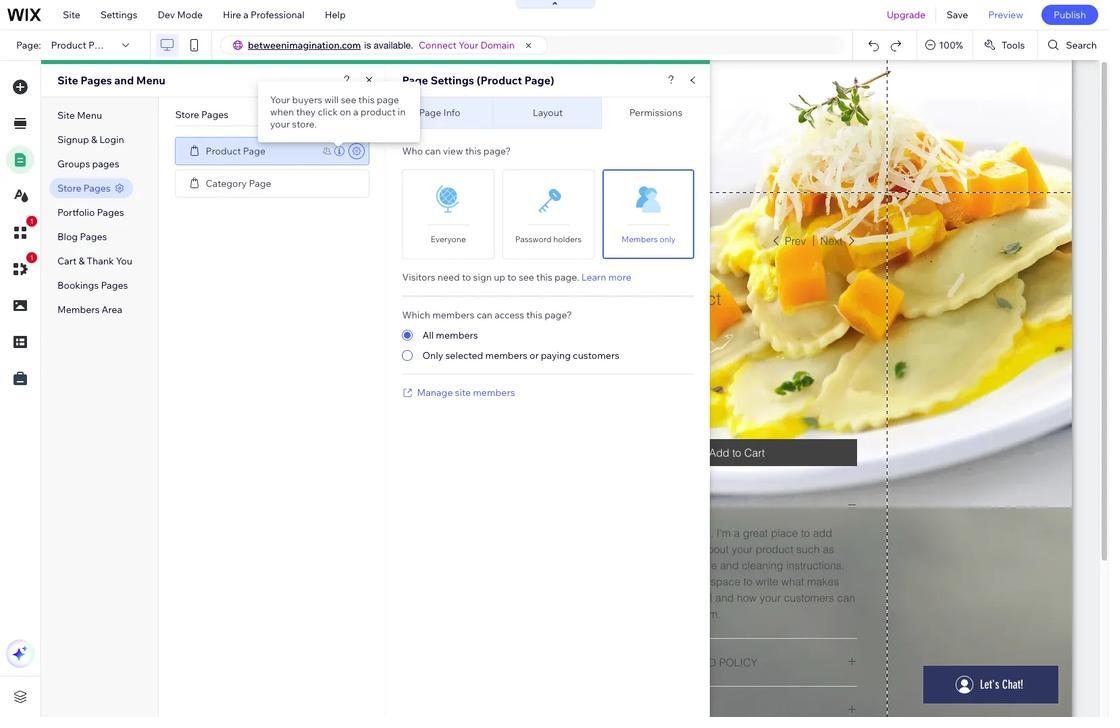 Task type: describe. For each thing, give the bounding box(es) containing it.
manage site members
[[417, 387, 515, 399]]

you
[[116, 255, 132, 267]]

permissions
[[629, 107, 682, 119]]

site menu
[[57, 109, 102, 122]]

members up selected
[[436, 330, 478, 342]]

upgrade
[[887, 9, 926, 21]]

info
[[443, 107, 460, 119]]

this inside your buyers will see this page when they click on a product in your store.
[[358, 94, 375, 106]]

learn more link
[[581, 272, 631, 284]]

tools button
[[973, 30, 1037, 60]]

only
[[660, 234, 676, 244]]

layout
[[533, 107, 563, 119]]

0 horizontal spatial can
[[425, 145, 441, 157]]

page up site pages and menu
[[88, 39, 111, 51]]

1 vertical spatial can
[[477, 309, 492, 321]]

0 horizontal spatial product
[[51, 39, 86, 51]]

1 1 from the top
[[30, 217, 34, 226]]

site for site menu
[[57, 109, 75, 122]]

which members can access this page?
[[402, 309, 572, 321]]

they
[[296, 106, 316, 118]]

is
[[364, 40, 371, 51]]

professional
[[251, 9, 305, 21]]

pages left the your
[[201, 109, 228, 121]]

members area
[[57, 304, 122, 316]]

1 vertical spatial store pages
[[57, 182, 111, 195]]

only
[[422, 350, 443, 362]]

pages left and
[[81, 74, 112, 87]]

groups pages
[[57, 158, 119, 170]]

product
[[360, 106, 396, 118]]

dev mode
[[158, 9, 203, 21]]

when
[[270, 106, 294, 118]]

0 horizontal spatial menu
[[77, 109, 102, 122]]

page right category
[[249, 177, 271, 189]]

1 vertical spatial product page
[[206, 145, 265, 157]]

100%
[[939, 39, 963, 51]]

page up "in"
[[402, 74, 428, 87]]

will
[[324, 94, 339, 106]]

2 1 from the top
[[30, 254, 34, 262]]

members right 'site' at the left
[[473, 387, 515, 399]]

paying
[[541, 350, 571, 362]]

available.
[[374, 40, 413, 51]]

1 vertical spatial store
[[57, 182, 81, 195]]

& for cart
[[79, 255, 85, 267]]

connect
[[419, 39, 456, 51]]

page
[[377, 94, 399, 106]]

visitors need to sign up to see this page. learn more
[[402, 272, 631, 284]]

password
[[515, 234, 551, 244]]

on
[[340, 106, 351, 118]]

site for site pages and menu
[[57, 74, 78, 87]]

all members
[[422, 330, 478, 342]]

category
[[206, 177, 247, 189]]

search
[[1066, 39, 1097, 51]]

pages up the cart & thank you
[[80, 231, 107, 243]]

more
[[608, 272, 631, 284]]

access
[[494, 309, 524, 321]]

is available. connect your domain
[[364, 39, 515, 51]]

preview
[[988, 9, 1023, 21]]

hire
[[223, 9, 241, 21]]

pages
[[92, 158, 119, 170]]

your
[[270, 118, 290, 130]]

portfolio pages
[[57, 207, 124, 219]]

0 horizontal spatial product page
[[51, 39, 111, 51]]

mode
[[177, 9, 203, 21]]

2 to from the left
[[507, 272, 517, 284]]

up
[[494, 272, 505, 284]]

need
[[437, 272, 460, 284]]

tools
[[1002, 39, 1025, 51]]

dev
[[158, 9, 175, 21]]

or
[[530, 350, 539, 362]]

blog pages
[[57, 231, 107, 243]]

bookings pages
[[57, 280, 128, 292]]

1 horizontal spatial see
[[519, 272, 534, 284]]

holders
[[553, 234, 582, 244]]

page.
[[555, 272, 579, 284]]

0 vertical spatial settings
[[101, 9, 137, 21]]

page settings (product page)
[[402, 74, 554, 87]]

cart & thank you
[[57, 255, 132, 267]]

this right 'view'
[[465, 145, 481, 157]]

bookings
[[57, 280, 99, 292]]

page left info
[[419, 107, 441, 119]]

blog
[[57, 231, 78, 243]]

customers
[[573, 350, 619, 362]]

in
[[398, 106, 406, 118]]

area
[[102, 304, 122, 316]]

1 to from the left
[[462, 272, 471, 284]]

visitors
[[402, 272, 435, 284]]

a inside your buyers will see this page when they click on a product in your store.
[[353, 106, 358, 118]]



Task type: vqa. For each thing, say whether or not it's contained in the screenshot.
Connect
yes



Task type: locate. For each thing, give the bounding box(es) containing it.
0 horizontal spatial a
[[243, 9, 248, 21]]

(product
[[477, 74, 522, 87]]

0 vertical spatial members
[[622, 234, 658, 244]]

0 vertical spatial see
[[341, 94, 356, 106]]

0 vertical spatial your
[[459, 39, 478, 51]]

1 vertical spatial see
[[519, 272, 534, 284]]

view
[[443, 145, 463, 157]]

0 horizontal spatial your
[[270, 94, 290, 106]]

can
[[425, 145, 441, 157], [477, 309, 492, 321]]

0 vertical spatial &
[[91, 134, 97, 146]]

members left "only"
[[622, 234, 658, 244]]

1 vertical spatial site
[[57, 74, 78, 87]]

1 horizontal spatial menu
[[136, 74, 165, 87]]

0 vertical spatial page?
[[483, 145, 511, 157]]

2 1 button from the top
[[6, 253, 37, 284]]

1 horizontal spatial &
[[91, 134, 97, 146]]

members left or at the left of the page
[[485, 350, 527, 362]]

store.
[[292, 118, 317, 130]]

0 horizontal spatial settings
[[101, 9, 137, 21]]

settings
[[101, 9, 137, 21], [431, 74, 474, 87]]

1 vertical spatial members
[[57, 304, 100, 316]]

help
[[325, 9, 346, 21]]

product page up site pages and menu
[[51, 39, 111, 51]]

1 vertical spatial settings
[[431, 74, 474, 87]]

see
[[341, 94, 356, 106], [519, 272, 534, 284]]

product up category
[[206, 145, 241, 157]]

1 horizontal spatial product page
[[206, 145, 265, 157]]

preview button
[[978, 0, 1033, 30]]

page info
[[419, 107, 460, 119]]

0 vertical spatial product page
[[51, 39, 111, 51]]

a right hire
[[243, 9, 248, 21]]

0 vertical spatial 1
[[30, 217, 34, 226]]

site for site
[[63, 9, 80, 21]]

page)
[[525, 74, 554, 87]]

page? right 'view'
[[483, 145, 511, 157]]

0 horizontal spatial see
[[341, 94, 356, 106]]

password holders
[[515, 234, 582, 244]]

1 vertical spatial your
[[270, 94, 290, 106]]

who can view this page?
[[402, 145, 511, 157]]

domain
[[481, 39, 515, 51]]

0 vertical spatial site
[[63, 9, 80, 21]]

0 vertical spatial store
[[175, 109, 199, 121]]

product
[[51, 39, 86, 51], [206, 145, 241, 157]]

members for members area
[[57, 304, 100, 316]]

1 horizontal spatial a
[[353, 106, 358, 118]]

click
[[318, 106, 338, 118]]

1 button left cart
[[6, 253, 37, 284]]

only selected members or paying customers
[[422, 350, 619, 362]]

1 vertical spatial a
[[353, 106, 358, 118]]

see right will
[[341, 94, 356, 106]]

to left the sign
[[462, 272, 471, 284]]

site pages and menu
[[57, 74, 165, 87]]

0 horizontal spatial members
[[57, 304, 100, 316]]

save
[[947, 9, 968, 21]]

members
[[432, 309, 474, 321], [436, 330, 478, 342], [485, 350, 527, 362], [473, 387, 515, 399]]

manage
[[417, 387, 453, 399]]

this left page. at top
[[536, 272, 552, 284]]

pages right the portfolio at the top left of the page
[[97, 207, 124, 219]]

&
[[91, 134, 97, 146], [79, 255, 85, 267]]

1 vertical spatial page?
[[545, 309, 572, 321]]

sign
[[473, 272, 492, 284]]

0 vertical spatial product
[[51, 39, 86, 51]]

1 1 button from the top
[[6, 216, 37, 247]]

0 horizontal spatial store
[[57, 182, 81, 195]]

1 horizontal spatial page?
[[545, 309, 572, 321]]

1 horizontal spatial store
[[175, 109, 199, 121]]

product page
[[51, 39, 111, 51], [206, 145, 265, 157]]

this right the "access" at the top left of page
[[526, 309, 542, 321]]

1 vertical spatial 1 button
[[6, 253, 37, 284]]

your up the your
[[270, 94, 290, 106]]

0 vertical spatial store pages
[[175, 109, 228, 121]]

1 vertical spatial menu
[[77, 109, 102, 122]]

menu
[[136, 74, 165, 87], [77, 109, 102, 122]]

your inside your buyers will see this page when they click on a product in your store.
[[270, 94, 290, 106]]

1 horizontal spatial to
[[507, 272, 517, 284]]

0 vertical spatial can
[[425, 145, 441, 157]]

members only
[[622, 234, 676, 244]]

thank
[[87, 255, 114, 267]]

1 left the portfolio at the top left of the page
[[30, 217, 34, 226]]

signup
[[57, 134, 89, 146]]

publish button
[[1041, 5, 1098, 25]]

your left domain
[[459, 39, 478, 51]]

learn
[[581, 272, 606, 284]]

0 horizontal spatial &
[[79, 255, 85, 267]]

1 horizontal spatial your
[[459, 39, 478, 51]]

1 button
[[6, 216, 37, 247], [6, 253, 37, 284]]

members up all members
[[432, 309, 474, 321]]

site
[[63, 9, 80, 21], [57, 74, 78, 87], [57, 109, 75, 122]]

portfolio
[[57, 207, 95, 219]]

& left login
[[91, 134, 97, 146]]

members for members only
[[622, 234, 658, 244]]

who
[[402, 145, 423, 157]]

publish
[[1054, 9, 1086, 21]]

settings left dev
[[101, 9, 137, 21]]

0 horizontal spatial store pages
[[57, 182, 111, 195]]

1 vertical spatial 1
[[30, 254, 34, 262]]

category page
[[206, 177, 271, 189]]

buyers
[[292, 94, 322, 106]]

cart
[[57, 255, 76, 267]]

search button
[[1038, 30, 1109, 60]]

see inside your buyers will see this page when they click on a product in your store.
[[341, 94, 356, 106]]

0 vertical spatial a
[[243, 9, 248, 21]]

manage site members link
[[417, 387, 515, 399]]

1 horizontal spatial product
[[206, 145, 241, 157]]

pages up area
[[101, 280, 128, 292]]

1 horizontal spatial can
[[477, 309, 492, 321]]

which
[[402, 309, 430, 321]]

& for signup
[[91, 134, 97, 146]]

100% button
[[917, 30, 973, 60]]

this left the page
[[358, 94, 375, 106]]

2 vertical spatial site
[[57, 109, 75, 122]]

1 button left 'blog'
[[6, 216, 37, 247]]

all
[[422, 330, 434, 342]]

page
[[88, 39, 111, 51], [402, 74, 428, 87], [419, 107, 441, 119], [243, 145, 265, 157], [249, 177, 271, 189]]

settings up info
[[431, 74, 474, 87]]

page?
[[483, 145, 511, 157], [545, 309, 572, 321]]

menu right and
[[136, 74, 165, 87]]

1 horizontal spatial settings
[[431, 74, 474, 87]]

groups
[[57, 158, 90, 170]]

members
[[622, 234, 658, 244], [57, 304, 100, 316]]

login
[[99, 134, 124, 146]]

page? down page. at top
[[545, 309, 572, 321]]

1 vertical spatial &
[[79, 255, 85, 267]]

1 left cart
[[30, 254, 34, 262]]

hire a professional
[[223, 9, 305, 21]]

product page up "category page"
[[206, 145, 265, 157]]

site
[[455, 387, 471, 399]]

store pages
[[175, 109, 228, 121], [57, 182, 111, 195]]

signup & login
[[57, 134, 124, 146]]

0 vertical spatial menu
[[136, 74, 165, 87]]

0 horizontal spatial to
[[462, 272, 471, 284]]

& right cart
[[79, 255, 85, 267]]

store
[[175, 109, 199, 121], [57, 182, 81, 195]]

your buyers will see this page when they click on a product in your store.
[[270, 94, 406, 130]]

members down "bookings"
[[57, 304, 100, 316]]

1 horizontal spatial store pages
[[175, 109, 228, 121]]

can left the "access" at the top left of page
[[477, 309, 492, 321]]

and
[[114, 74, 134, 87]]

can left 'view'
[[425, 145, 441, 157]]

betweenimagination.com
[[248, 39, 361, 51]]

see right up
[[519, 272, 534, 284]]

0 horizontal spatial page?
[[483, 145, 511, 157]]

this
[[358, 94, 375, 106], [465, 145, 481, 157], [536, 272, 552, 284], [526, 309, 542, 321]]

1 vertical spatial product
[[206, 145, 241, 157]]

save button
[[936, 0, 978, 30]]

a right on at the top left of page
[[353, 106, 358, 118]]

everyone
[[431, 234, 466, 244]]

menu up signup & login
[[77, 109, 102, 122]]

0 vertical spatial 1 button
[[6, 216, 37, 247]]

page up "category page"
[[243, 145, 265, 157]]

to right up
[[507, 272, 517, 284]]

1 horizontal spatial members
[[622, 234, 658, 244]]

pages up portfolio pages
[[83, 182, 111, 195]]

selected
[[445, 350, 483, 362]]

product up site pages and menu
[[51, 39, 86, 51]]

1
[[30, 217, 34, 226], [30, 254, 34, 262]]



